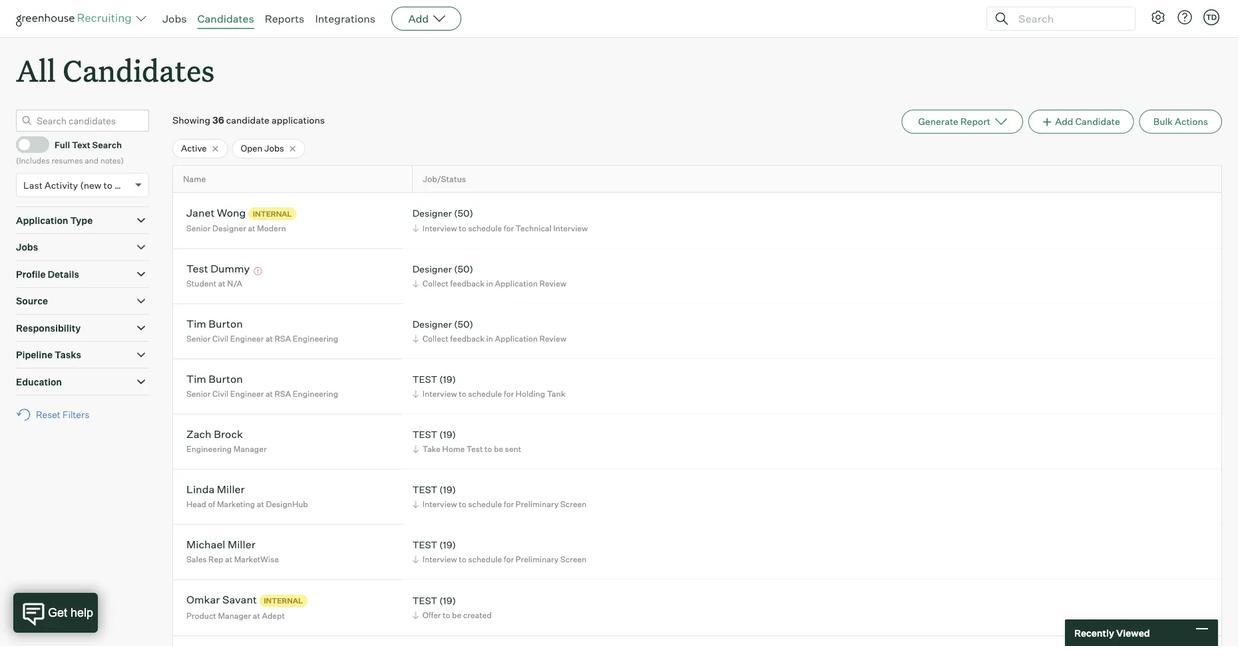Task type: locate. For each thing, give the bounding box(es) containing it.
in for student at n/a
[[486, 279, 493, 289]]

senior for test (19)
[[186, 389, 211, 399]]

test dummy has been in application review for more than 5 days image
[[252, 268, 264, 276]]

civil down student at n/a
[[212, 334, 228, 344]]

1 vertical spatial tim
[[186, 373, 206, 386]]

1 horizontal spatial be
[[494, 445, 503, 455]]

applications
[[272, 115, 325, 126]]

1 vertical spatial preliminary
[[516, 555, 559, 565]]

2 test from the top
[[412, 429, 437, 441]]

all candidates
[[16, 51, 215, 90]]

in down "interview to schedule for technical interview" link
[[486, 279, 493, 289]]

janet wong
[[186, 206, 246, 219]]

collect feedback in application review link up test (19) interview to schedule for holding tank
[[410, 333, 570, 346]]

candidates down the jobs link
[[63, 51, 215, 90]]

miller inside michael miller sales rep at marketwise
[[228, 539, 255, 552]]

checkmark image
[[22, 140, 32, 149]]

tim for designer
[[186, 318, 206, 331]]

at inside linda miller head of marketing at designhub
[[257, 500, 264, 510]]

bulk
[[1153, 116, 1173, 128]]

test up 'student'
[[186, 262, 208, 276]]

1 vertical spatial in
[[486, 334, 493, 344]]

jobs up profile
[[16, 242, 38, 253]]

3 for from the top
[[504, 500, 514, 510]]

1 collect from the top
[[422, 279, 448, 289]]

engineer for test (19)
[[230, 389, 264, 399]]

tim burton senior civil engineer at rsa engineering down n/a
[[186, 318, 338, 344]]

0 vertical spatial civil
[[212, 334, 228, 344]]

2 in from the top
[[486, 334, 493, 344]]

actions
[[1175, 116, 1208, 128]]

test (19) interview to schedule for preliminary screen for linda miller
[[412, 484, 587, 510]]

tasks
[[55, 350, 81, 361]]

marketing
[[217, 500, 255, 510]]

2 screen from the top
[[560, 555, 587, 565]]

0 vertical spatial feedback
[[450, 279, 485, 289]]

1 vertical spatial rsa
[[275, 389, 291, 399]]

(19) up "home"
[[439, 429, 456, 441]]

0 vertical spatial test
[[186, 262, 208, 276]]

jobs
[[162, 12, 187, 25], [264, 143, 284, 154], [16, 242, 38, 253]]

designer (50) collect feedback in application review down "interview to schedule for technical interview" link
[[412, 263, 566, 289]]

2 vertical spatial application
[[495, 334, 538, 344]]

miller up the marketing
[[217, 483, 245, 497]]

senior for designer (50)
[[186, 334, 211, 344]]

0 vertical spatial add
[[408, 12, 429, 25]]

engineer down n/a
[[230, 334, 264, 344]]

2 vertical spatial engineering
[[186, 445, 232, 455]]

0 vertical spatial preliminary
[[516, 500, 559, 510]]

be inside test (19) take home test to be sent
[[494, 445, 503, 455]]

1 for from the top
[[504, 223, 514, 233]]

test right "home"
[[466, 445, 483, 455]]

engineer for designer (50)
[[230, 334, 264, 344]]

rsa for test (19)
[[275, 389, 291, 399]]

2 (19) from the top
[[439, 429, 456, 441]]

interview to schedule for preliminary screen link
[[410, 499, 590, 511], [410, 554, 590, 567]]

3 schedule from the top
[[468, 500, 502, 510]]

jobs left candidates link
[[162, 12, 187, 25]]

(19) inside test (19) take home test to be sent
[[439, 429, 456, 441]]

2 feedback from the top
[[450, 334, 485, 344]]

1 test (19) interview to schedule for preliminary screen from the top
[[412, 484, 587, 510]]

2 vertical spatial senior
[[186, 389, 211, 399]]

4 for from the top
[[504, 555, 514, 565]]

in up test (19) interview to schedule for holding tank
[[486, 334, 493, 344]]

manager
[[233, 445, 267, 455], [218, 611, 251, 621]]

test inside "test dummy" link
[[186, 262, 208, 276]]

0 vertical spatial collect feedback in application review link
[[410, 278, 570, 290]]

0 vertical spatial be
[[494, 445, 503, 455]]

review up tank
[[539, 334, 566, 344]]

tim down 'student'
[[186, 318, 206, 331]]

to right offer
[[443, 611, 450, 621]]

2 test (19) interview to schedule for preliminary screen from the top
[[412, 540, 587, 565]]

reset
[[36, 409, 60, 421]]

test for tim burton
[[412, 374, 437, 385]]

schedule
[[468, 223, 502, 233], [468, 389, 502, 399], [468, 500, 502, 510], [468, 555, 502, 565]]

full text search (includes resumes and notes)
[[16, 139, 124, 166]]

collect
[[422, 279, 448, 289], [422, 334, 448, 344]]

civil for test (19)
[[212, 389, 228, 399]]

0 vertical spatial designer (50) collect feedback in application review
[[412, 263, 566, 289]]

integrations
[[315, 12, 375, 25]]

internal up the modern
[[253, 209, 292, 218]]

review down technical
[[539, 279, 566, 289]]

preliminary for linda miller
[[516, 500, 559, 510]]

0 vertical spatial tim burton senior civil engineer at rsa engineering
[[186, 318, 338, 344]]

test for zach brock
[[412, 429, 437, 441]]

(19) up interview to schedule for holding tank "link" at the bottom left
[[439, 374, 456, 385]]

2 tim burton link from the top
[[186, 373, 243, 388]]

rsa for designer (50)
[[275, 334, 291, 344]]

(19) down "home"
[[439, 484, 456, 496]]

tim burton link up zach brock link
[[186, 373, 243, 388]]

be left sent
[[494, 445, 503, 455]]

1 vertical spatial application
[[495, 279, 538, 289]]

senior
[[186, 224, 211, 234], [186, 334, 211, 344], [186, 389, 211, 399]]

3 senior from the top
[[186, 389, 211, 399]]

configure image
[[1150, 9, 1166, 25]]

2 tim burton senior civil engineer at rsa engineering from the top
[[186, 373, 338, 399]]

0 horizontal spatial add
[[408, 12, 429, 25]]

0 vertical spatial test (19) interview to schedule for preliminary screen
[[412, 484, 587, 510]]

showing 36 candidate applications
[[172, 115, 325, 126]]

head
[[186, 500, 206, 510]]

4 test from the top
[[412, 540, 437, 551]]

civil
[[212, 334, 228, 344], [212, 389, 228, 399]]

type
[[70, 215, 93, 226]]

application down last
[[16, 215, 68, 226]]

0 vertical spatial engineering
[[293, 334, 338, 344]]

schedule down take home test to be sent link
[[468, 500, 502, 510]]

to inside test (19) take home test to be sent
[[484, 445, 492, 455]]

home
[[442, 445, 465, 455]]

application up test (19) interview to schedule for holding tank
[[495, 334, 538, 344]]

1 vertical spatial add
[[1055, 116, 1073, 128]]

student
[[186, 279, 216, 289]]

1 vertical spatial burton
[[209, 373, 243, 386]]

reports
[[265, 12, 304, 25]]

be
[[494, 445, 503, 455], [452, 611, 461, 621]]

(19)
[[439, 374, 456, 385], [439, 429, 456, 441], [439, 484, 456, 496], [439, 540, 456, 551], [439, 595, 456, 607]]

5 test from the top
[[412, 595, 437, 607]]

1 vertical spatial collect
[[422, 334, 448, 344]]

1 tim burton senior civil engineer at rsa engineering from the top
[[186, 318, 338, 344]]

to left sent
[[484, 445, 492, 455]]

0 vertical spatial burton
[[209, 318, 243, 331]]

manager inside zach brock engineering manager
[[233, 445, 267, 455]]

interview to schedule for preliminary screen link down sent
[[410, 499, 590, 511]]

tank
[[547, 389, 565, 399]]

for
[[504, 223, 514, 233], [504, 389, 514, 399], [504, 500, 514, 510], [504, 555, 514, 565]]

application
[[16, 215, 68, 226], [495, 279, 538, 289], [495, 334, 538, 344]]

test (19) interview to schedule for preliminary screen
[[412, 484, 587, 510], [412, 540, 587, 565]]

miller inside linda miller head of marketing at designhub
[[217, 483, 245, 497]]

test inside test (19) take home test to be sent
[[412, 429, 437, 441]]

(19) for tim burton
[[439, 374, 456, 385]]

add
[[408, 12, 429, 25], [1055, 116, 1073, 128]]

schedule up "created"
[[468, 555, 502, 565]]

interview to schedule for preliminary screen link for linda miller
[[410, 499, 590, 511]]

0 horizontal spatial test
[[186, 262, 208, 276]]

miller for michael miller
[[228, 539, 255, 552]]

2 interview to schedule for preliminary screen link from the top
[[410, 554, 590, 567]]

burton up brock at left bottom
[[209, 373, 243, 386]]

to up test (19) offer to be created
[[459, 555, 466, 565]]

schedule left technical
[[468, 223, 502, 233]]

1 vertical spatial test
[[466, 445, 483, 455]]

schedule left "holding"
[[468, 389, 502, 399]]

2 collect from the top
[[422, 334, 448, 344]]

name
[[183, 174, 206, 184]]

schedule for michael miller
[[468, 555, 502, 565]]

1 tim from the top
[[186, 318, 206, 331]]

screen for michael miller
[[560, 555, 587, 565]]

(19) inside test (19) offer to be created
[[439, 595, 456, 607]]

1 vertical spatial review
[[539, 334, 566, 344]]

senior down 'student'
[[186, 334, 211, 344]]

1 burton from the top
[[209, 318, 243, 331]]

tim
[[186, 318, 206, 331], [186, 373, 206, 386]]

1 vertical spatial be
[[452, 611, 461, 621]]

for for michael miller
[[504, 555, 514, 565]]

2 designer (50) collect feedback in application review from the top
[[412, 319, 566, 344]]

1 vertical spatial feedback
[[450, 334, 485, 344]]

interview to schedule for preliminary screen link up "created"
[[410, 554, 590, 567]]

2 tim from the top
[[186, 373, 206, 386]]

designer inside the designer (50) interview to schedule for technical interview
[[412, 208, 452, 219]]

2 horizontal spatial jobs
[[264, 143, 284, 154]]

showing
[[172, 115, 210, 126]]

1 (50) from the top
[[454, 208, 473, 219]]

2 review from the top
[[539, 334, 566, 344]]

(19) up test (19) offer to be created
[[439, 540, 456, 551]]

1 vertical spatial (50)
[[454, 263, 473, 275]]

1 review from the top
[[539, 279, 566, 289]]

burton down n/a
[[209, 318, 243, 331]]

wong
[[217, 206, 246, 219]]

tim up zach
[[186, 373, 206, 386]]

omkar savant
[[186, 594, 257, 607]]

2 senior from the top
[[186, 334, 211, 344]]

feedback down "interview to schedule for technical interview" link
[[450, 279, 485, 289]]

designer for senior designer at modern
[[412, 208, 452, 219]]

0 vertical spatial senior
[[186, 224, 211, 234]]

engineer
[[230, 334, 264, 344], [230, 389, 264, 399]]

1 designer (50) collect feedback in application review from the top
[[412, 263, 566, 289]]

0 vertical spatial tim
[[186, 318, 206, 331]]

2 schedule from the top
[[468, 389, 502, 399]]

1 engineer from the top
[[230, 334, 264, 344]]

1 vertical spatial test (19) interview to schedule for preliminary screen
[[412, 540, 587, 565]]

0 vertical spatial tim burton link
[[186, 318, 243, 333]]

interview to schedule for holding tank link
[[410, 388, 569, 401]]

2 vertical spatial (50)
[[454, 319, 473, 330]]

test
[[186, 262, 208, 276], [466, 445, 483, 455]]

5 (19) from the top
[[439, 595, 456, 607]]

to up test (19) take home test to be sent
[[459, 389, 466, 399]]

0 vertical spatial in
[[486, 279, 493, 289]]

preliminary for michael miller
[[516, 555, 559, 565]]

to down job/status
[[459, 223, 466, 233]]

2 preliminary from the top
[[516, 555, 559, 565]]

jobs link
[[162, 12, 187, 25]]

add inside popup button
[[408, 12, 429, 25]]

0 vertical spatial review
[[539, 279, 566, 289]]

adept
[[262, 611, 285, 621]]

at inside michael miller sales rep at marketwise
[[225, 555, 232, 565]]

collect feedback in application review link down "interview to schedule for technical interview" link
[[410, 278, 570, 290]]

feedback up test (19) interview to schedule for holding tank
[[450, 334, 485, 344]]

(50) inside the designer (50) interview to schedule for technical interview
[[454, 208, 473, 219]]

2 (50) from the top
[[454, 263, 473, 275]]

0 vertical spatial candidates
[[197, 12, 254, 25]]

1 vertical spatial internal
[[264, 597, 303, 606]]

open jobs
[[241, 143, 284, 154]]

(19) for zach brock
[[439, 429, 456, 441]]

0 vertical spatial screen
[[560, 500, 587, 510]]

test inside test (19) interview to schedule for holding tank
[[412, 374, 437, 385]]

3 (19) from the top
[[439, 484, 456, 496]]

0 horizontal spatial jobs
[[16, 242, 38, 253]]

2 engineer from the top
[[230, 389, 264, 399]]

test (19) interview to schedule for holding tank
[[412, 374, 565, 399]]

0 vertical spatial engineer
[[230, 334, 264, 344]]

1 vertical spatial tim burton senior civil engineer at rsa engineering
[[186, 373, 338, 399]]

be left "created"
[[452, 611, 461, 621]]

tim burton senior civil engineer at rsa engineering
[[186, 318, 338, 344], [186, 373, 338, 399]]

application type
[[16, 215, 93, 226]]

1 collect feedback in application review link from the top
[[410, 278, 570, 290]]

manager down brock at left bottom
[[233, 445, 267, 455]]

engineering
[[293, 334, 338, 344], [293, 389, 338, 399], [186, 445, 232, 455]]

(new
[[80, 180, 102, 191]]

engineer up brock at left bottom
[[230, 389, 264, 399]]

1 (19) from the top
[[439, 374, 456, 385]]

interview down job/status
[[422, 223, 457, 233]]

tim burton link
[[186, 318, 243, 333], [186, 373, 243, 388]]

application down "interview to schedule for technical interview" link
[[495, 279, 538, 289]]

0 vertical spatial internal
[[253, 209, 292, 218]]

active
[[181, 143, 207, 154]]

designer for student at n/a
[[412, 263, 452, 275]]

2 vertical spatial jobs
[[16, 242, 38, 253]]

Search text field
[[1015, 9, 1123, 28]]

jobs right open
[[264, 143, 284, 154]]

1 vertical spatial tim burton link
[[186, 373, 243, 388]]

schedule inside the designer (50) interview to schedule for technical interview
[[468, 223, 502, 233]]

for inside test (19) interview to schedule for holding tank
[[504, 389, 514, 399]]

1 rsa from the top
[[275, 334, 291, 344]]

interview for tim burton
[[422, 389, 457, 399]]

resumes
[[52, 156, 83, 166]]

job/status
[[423, 174, 466, 184]]

3 test from the top
[[412, 484, 437, 496]]

test (19) offer to be created
[[412, 595, 492, 621]]

civil up brock at left bottom
[[212, 389, 228, 399]]

review
[[539, 279, 566, 289], [539, 334, 566, 344]]

1 vertical spatial civil
[[212, 389, 228, 399]]

tim burton senior civil engineer at rsa engineering up brock at left bottom
[[186, 373, 338, 399]]

candidate
[[1075, 116, 1120, 128]]

0 horizontal spatial be
[[452, 611, 461, 621]]

3 (50) from the top
[[454, 319, 473, 330]]

interview up test (19) take home test to be sent
[[422, 389, 457, 399]]

0 vertical spatial manager
[[233, 445, 267, 455]]

engineering inside zach brock engineering manager
[[186, 445, 232, 455]]

n/a
[[227, 279, 242, 289]]

miller
[[217, 483, 245, 497], [228, 539, 255, 552]]

pipeline
[[16, 350, 53, 361]]

schedule for linda miller
[[468, 500, 502, 510]]

2 for from the top
[[504, 389, 514, 399]]

1 vertical spatial engineering
[[293, 389, 338, 399]]

(19) inside test (19) interview to schedule for holding tank
[[439, 374, 456, 385]]

1 schedule from the top
[[468, 223, 502, 233]]

interview down "take"
[[422, 500, 457, 510]]

for for linda miller
[[504, 500, 514, 510]]

miller up the marketwise
[[228, 539, 255, 552]]

burton
[[209, 318, 243, 331], [209, 373, 243, 386]]

application for senior civil engineer at rsa engineering
[[495, 334, 538, 344]]

1 vertical spatial engineer
[[230, 389, 264, 399]]

(50)
[[454, 208, 473, 219], [454, 263, 473, 275], [454, 319, 473, 330]]

designer (50) collect feedback in application review for student at n/a
[[412, 263, 566, 289]]

2 collect feedback in application review link from the top
[[410, 333, 570, 346]]

0 vertical spatial rsa
[[275, 334, 291, 344]]

1 test from the top
[[412, 374, 437, 385]]

product manager at adept
[[186, 611, 285, 621]]

4 (19) from the top
[[439, 540, 456, 551]]

designer (50) collect feedback in application review up test (19) interview to schedule for holding tank
[[412, 319, 566, 344]]

2 burton from the top
[[209, 373, 243, 386]]

0 vertical spatial interview to schedule for preliminary screen link
[[410, 499, 590, 511]]

schedule inside test (19) interview to schedule for holding tank
[[468, 389, 502, 399]]

candidate reports are now available! apply filters and select "view in app" element
[[901, 110, 1023, 134]]

1 vertical spatial miller
[[228, 539, 255, 552]]

(19) for linda miller
[[439, 484, 456, 496]]

0 vertical spatial jobs
[[162, 12, 187, 25]]

burton for designer
[[209, 318, 243, 331]]

screen for linda miller
[[560, 500, 587, 510]]

2 rsa from the top
[[275, 389, 291, 399]]

1 horizontal spatial test
[[466, 445, 483, 455]]

0 vertical spatial miller
[[217, 483, 245, 497]]

test inside test (19) take home test to be sent
[[466, 445, 483, 455]]

test for michael miller
[[412, 540, 437, 551]]

(19) up offer to be created link
[[439, 595, 456, 607]]

internal up adept
[[264, 597, 303, 606]]

1 horizontal spatial add
[[1055, 116, 1073, 128]]

manager down 'savant'
[[218, 611, 251, 621]]

senior up zach
[[186, 389, 211, 399]]

report
[[960, 116, 990, 128]]

0 vertical spatial collect
[[422, 279, 448, 289]]

1 in from the top
[[486, 279, 493, 289]]

be inside test (19) offer to be created
[[452, 611, 461, 621]]

1 tim burton link from the top
[[186, 318, 243, 333]]

interview up test (19) offer to be created
[[422, 555, 457, 565]]

1 civil from the top
[[212, 334, 228, 344]]

linda miller link
[[186, 483, 245, 499]]

zach
[[186, 428, 211, 441]]

source
[[16, 296, 48, 307]]

offer
[[422, 611, 441, 621]]

1 vertical spatial collect feedback in application review link
[[410, 333, 570, 346]]

tim burton link down student at n/a
[[186, 318, 243, 333]]

1 vertical spatial senior
[[186, 334, 211, 344]]

senior down janet
[[186, 224, 211, 234]]

collect feedback in application review link
[[410, 278, 570, 290], [410, 333, 570, 346]]

zach brock link
[[186, 428, 243, 443]]

burton for test
[[209, 373, 243, 386]]

interview to schedule for preliminary screen link for michael miller
[[410, 554, 590, 567]]

last
[[23, 180, 42, 191]]

omkar savant link
[[186, 594, 257, 609]]

2 civil from the top
[[212, 389, 228, 399]]

1 interview to schedule for preliminary screen link from the top
[[410, 499, 590, 511]]

1 vertical spatial designer (50) collect feedback in application review
[[412, 319, 566, 344]]

1 screen from the top
[[560, 500, 587, 510]]

test dummy
[[186, 262, 250, 276]]

4 schedule from the top
[[468, 555, 502, 565]]

last activity (new to old) option
[[23, 180, 132, 191]]

1 preliminary from the top
[[516, 500, 559, 510]]

1 feedback from the top
[[450, 279, 485, 289]]

1 vertical spatial screen
[[560, 555, 587, 565]]

1 vertical spatial interview to schedule for preliminary screen link
[[410, 554, 590, 567]]

janet
[[186, 206, 215, 219]]

feedback for senior civil engineer at rsa engineering
[[450, 334, 485, 344]]

candidates right the jobs link
[[197, 12, 254, 25]]

interview inside test (19) interview to schedule for holding tank
[[422, 389, 457, 399]]

0 vertical spatial (50)
[[454, 208, 473, 219]]



Task type: describe. For each thing, give the bounding box(es) containing it.
michael miller sales rep at marketwise
[[186, 539, 279, 565]]

tim burton link for test
[[186, 373, 243, 388]]

1 vertical spatial candidates
[[63, 51, 215, 90]]

brock
[[214, 428, 243, 441]]

in for senior civil engineer at rsa engineering
[[486, 334, 493, 344]]

savant
[[222, 594, 257, 607]]

civil for designer (50)
[[212, 334, 228, 344]]

linda miller head of marketing at designhub
[[186, 483, 308, 510]]

reset filters
[[36, 409, 89, 421]]

reports link
[[265, 12, 304, 25]]

marketwise
[[234, 555, 279, 565]]

janet wong link
[[186, 206, 246, 221]]

take
[[422, 445, 440, 455]]

to inside test (19) interview to schedule for holding tank
[[459, 389, 466, 399]]

education
[[16, 377, 62, 388]]

test inside test (19) offer to be created
[[412, 595, 437, 607]]

offer to be created link
[[410, 610, 495, 622]]

interview for michael miller
[[422, 555, 457, 565]]

test for linda miller
[[412, 484, 437, 496]]

for inside the designer (50) interview to schedule for technical interview
[[504, 223, 514, 233]]

generate report
[[918, 116, 990, 128]]

test (19) interview to schedule for preliminary screen for michael miller
[[412, 540, 587, 565]]

pipeline tasks
[[16, 350, 81, 361]]

bulk actions link
[[1139, 110, 1222, 134]]

review for student at n/a
[[539, 279, 566, 289]]

Search candidates field
[[16, 110, 149, 132]]

reset filters button
[[16, 403, 96, 428]]

1 vertical spatial manager
[[218, 611, 251, 621]]

profile
[[16, 269, 46, 280]]

to down take home test to be sent link
[[459, 500, 466, 510]]

to inside test (19) offer to be created
[[443, 611, 450, 621]]

designer for senior civil engineer at rsa engineering
[[412, 319, 452, 330]]

td button
[[1203, 9, 1219, 25]]

td button
[[1201, 7, 1222, 28]]

product
[[186, 611, 216, 621]]

designhub
[[266, 500, 308, 510]]

viewed
[[1116, 628, 1150, 639]]

schedule for tim burton
[[468, 389, 502, 399]]

notes)
[[100, 156, 124, 166]]

review for senior civil engineer at rsa engineering
[[539, 334, 566, 344]]

collect feedback in application review link for student at n/a
[[410, 278, 570, 290]]

feedback for student at n/a
[[450, 279, 485, 289]]

36
[[212, 115, 224, 126]]

tim for test
[[186, 373, 206, 386]]

application for student at n/a
[[495, 279, 538, 289]]

td
[[1206, 13, 1217, 22]]

add candidate
[[1055, 116, 1120, 128]]

student at n/a
[[186, 279, 242, 289]]

test (19) take home test to be sent
[[412, 429, 521, 455]]

generate
[[918, 116, 958, 128]]

tim burton link for designer
[[186, 318, 243, 333]]

internal for janet wong
[[253, 209, 292, 218]]

add for add candidate
[[1055, 116, 1073, 128]]

bulk actions
[[1153, 116, 1208, 128]]

greenhouse recruiting image
[[16, 11, 136, 27]]

zach brock engineering manager
[[186, 428, 267, 455]]

holding
[[516, 389, 545, 399]]

interview right technical
[[553, 223, 588, 233]]

take home test to be sent link
[[410, 443, 525, 456]]

candidate
[[226, 115, 270, 126]]

1 senior from the top
[[186, 224, 211, 234]]

last activity (new to old)
[[23, 180, 132, 191]]

open
[[241, 143, 262, 154]]

sent
[[505, 445, 521, 455]]

all
[[16, 51, 56, 90]]

collect feedback in application review link for senior civil engineer at rsa engineering
[[410, 333, 570, 346]]

to inside the designer (50) interview to schedule for technical interview
[[459, 223, 466, 233]]

1 vertical spatial jobs
[[264, 143, 284, 154]]

modern
[[257, 224, 286, 234]]

dummy
[[210, 262, 250, 276]]

collect for senior civil engineer at rsa engineering
[[422, 334, 448, 344]]

and
[[85, 156, 99, 166]]

integrations link
[[315, 12, 375, 25]]

of
[[208, 500, 215, 510]]

responsibility
[[16, 323, 81, 334]]

(includes
[[16, 156, 50, 166]]

sales
[[186, 555, 207, 565]]

tim burton senior civil engineer at rsa engineering for test
[[186, 373, 338, 399]]

candidates link
[[197, 12, 254, 25]]

0 vertical spatial application
[[16, 215, 68, 226]]

recently
[[1074, 628, 1114, 639]]

for for tim burton
[[504, 389, 514, 399]]

collect for student at n/a
[[422, 279, 448, 289]]

activity
[[44, 180, 78, 191]]

recently viewed
[[1074, 628, 1150, 639]]

interview for linda miller
[[422, 500, 457, 510]]

add candidate link
[[1028, 110, 1134, 134]]

tim burton senior civil engineer at rsa engineering for designer
[[186, 318, 338, 344]]

miller for linda miller
[[217, 483, 245, 497]]

generate report button
[[901, 110, 1023, 134]]

designer (50) collect feedback in application review for senior civil engineer at rsa engineering
[[412, 319, 566, 344]]

internal for omkar savant
[[264, 597, 303, 606]]

(50) for test dummy
[[454, 263, 473, 275]]

linda
[[186, 483, 215, 497]]

details
[[48, 269, 79, 280]]

engineering for test (19)
[[293, 389, 338, 399]]

(19) for michael miller
[[439, 540, 456, 551]]

designer (50) interview to schedule for technical interview
[[412, 208, 588, 233]]

full
[[55, 139, 70, 150]]

senior designer at modern
[[186, 224, 286, 234]]

test dummy link
[[186, 262, 250, 278]]

engineering for designer (50)
[[293, 334, 338, 344]]

michael
[[186, 539, 225, 552]]

michael miller link
[[186, 539, 255, 554]]

rep
[[208, 555, 223, 565]]

omkar
[[186, 594, 220, 607]]

(50) for janet wong
[[454, 208, 473, 219]]

created
[[463, 611, 492, 621]]

old)
[[114, 180, 132, 191]]

profile details
[[16, 269, 79, 280]]

technical
[[516, 223, 552, 233]]

1 horizontal spatial jobs
[[162, 12, 187, 25]]

to left old)
[[104, 180, 112, 191]]

add for add
[[408, 12, 429, 25]]

search
[[92, 139, 122, 150]]



Task type: vqa. For each thing, say whether or not it's contained in the screenshot.


